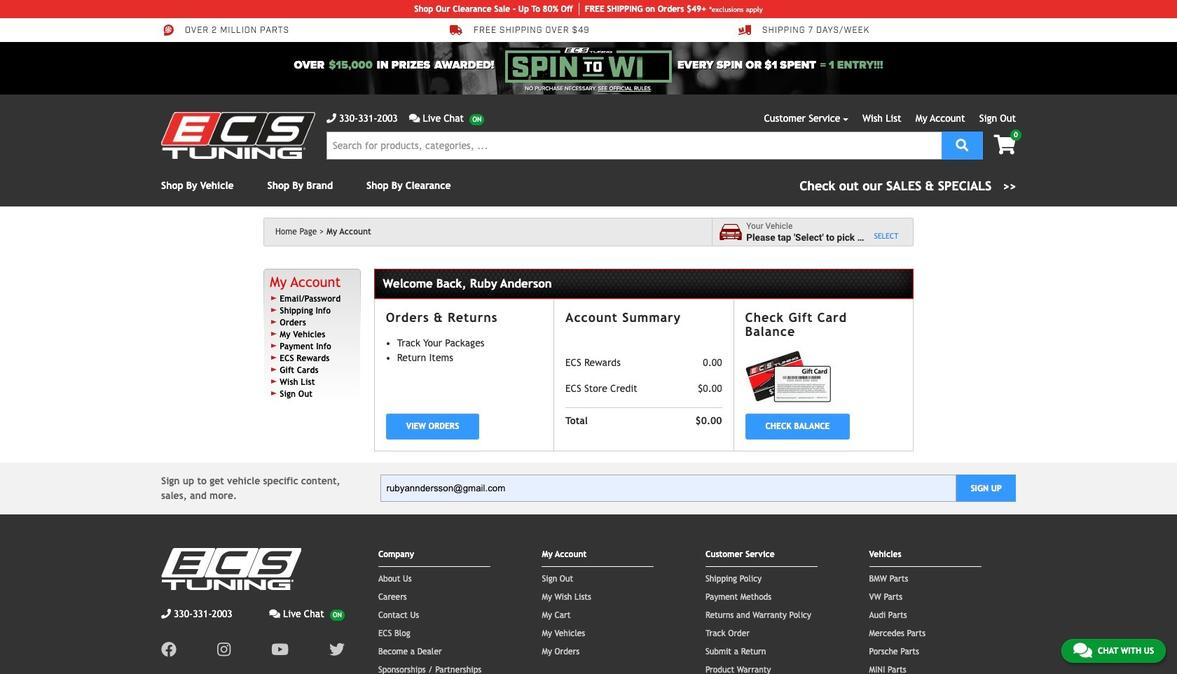 Task type: vqa. For each thing, say whether or not it's contained in the screenshot.
'WAYS'
no



Task type: locate. For each thing, give the bounding box(es) containing it.
0 vertical spatial ecs tuning image
[[161, 112, 315, 159]]

1 horizontal spatial comments image
[[1073, 642, 1092, 659]]

0 horizontal spatial comments image
[[409, 113, 420, 123]]

comments image
[[409, 113, 420, 123], [1073, 642, 1092, 659]]

instagram logo image
[[217, 642, 231, 658]]

0 vertical spatial comments image
[[409, 113, 420, 123]]

ecs tuning image
[[161, 112, 315, 159], [161, 548, 301, 590]]

ecs tuning 'spin to win' contest logo image
[[505, 48, 672, 83]]

1 vertical spatial ecs tuning image
[[161, 548, 301, 590]]



Task type: describe. For each thing, give the bounding box(es) containing it.
1 vertical spatial comments image
[[1073, 642, 1092, 659]]

search image
[[956, 138, 968, 151]]

youtube logo image
[[271, 642, 289, 658]]

facebook logo image
[[161, 642, 177, 658]]

Email email field
[[380, 475, 957, 502]]

comments image
[[269, 609, 280, 619]]

phone image
[[161, 609, 171, 619]]

2 ecs tuning image from the top
[[161, 548, 301, 590]]

Search text field
[[326, 132, 942, 160]]

1 ecs tuning image from the top
[[161, 112, 315, 159]]

twitter logo image
[[329, 642, 345, 658]]

phone image
[[326, 113, 336, 123]]



